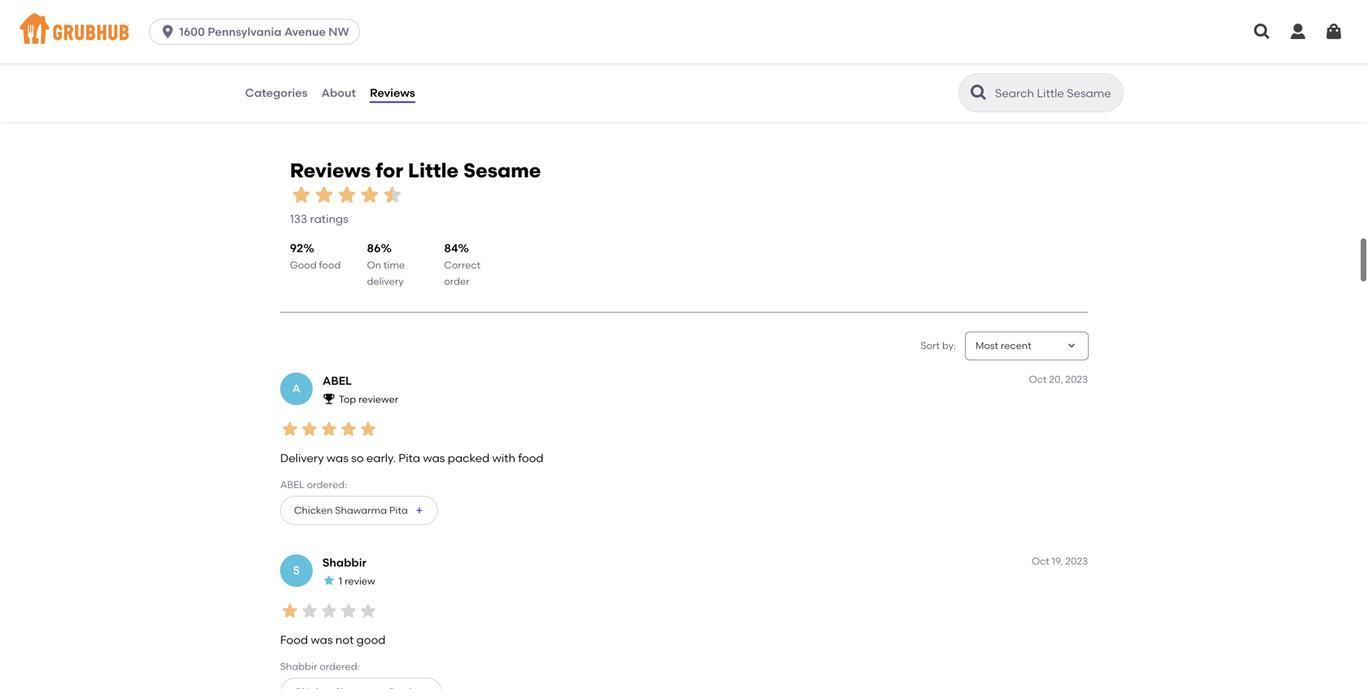 Task type: describe. For each thing, give the bounding box(es) containing it.
92
[[290, 241, 303, 255]]

Search Little Sesame search field
[[994, 86, 1118, 101]]

Sort by: field
[[976, 339, 1032, 353]]

20,
[[1049, 374, 1063, 386]]

for
[[376, 159, 403, 182]]

oct for food was not good
[[1032, 556, 1050, 568]]

ordered: for not
[[320, 662, 360, 673]]

nw
[[329, 25, 349, 39]]

packed
[[448, 452, 490, 465]]

reviews button
[[369, 64, 416, 122]]

3 svg image from the left
[[1325, 22, 1344, 42]]

20–35
[[850, 56, 879, 67]]

sort by:
[[921, 340, 956, 352]]

30–40
[[268, 56, 297, 67]]

pitas
[[500, 14, 533, 30]]

$0.49
[[850, 70, 874, 82]]

1 review
[[339, 576, 375, 588]]

0 vertical spatial pita
[[399, 452, 420, 465]]

oct 20, 2023
[[1029, 374, 1088, 386]]

svg image
[[160, 24, 176, 40]]

main navigation navigation
[[0, 0, 1369, 64]]

top reviewer
[[339, 394, 399, 406]]

sesame
[[463, 159, 541, 182]]

categories button
[[244, 64, 308, 122]]

top
[[339, 394, 356, 406]]

62 ratings
[[1046, 73, 1101, 87]]

food inside 92 good food
[[319, 259, 341, 271]]

min for 20–35
[[881, 56, 899, 67]]

was left the packed
[[423, 452, 445, 465]]

mediterranean
[[297, 14, 393, 30]]

1
[[339, 576, 342, 588]]

was for abel
[[327, 452, 349, 465]]

s
[[293, 564, 300, 578]]

ordered: for so
[[307, 479, 347, 491]]

categories
[[245, 86, 308, 100]]

on
[[367, 259, 381, 271]]

so
[[351, 452, 364, 465]]

reviews for reviews for little sesame
[[290, 159, 371, 182]]

abel for abel ordered:
[[280, 479, 305, 491]]

shawarma
[[335, 505, 387, 517]]

chicken shawarma pita button
[[280, 496, 438, 526]]

min for 30–40
[[299, 56, 317, 67]]

delivery for 20–35
[[877, 70, 914, 82]]

order
[[444, 276, 470, 288]]

chicken
[[294, 505, 333, 517]]

&
[[487, 14, 497, 30]]

search icon image
[[969, 83, 989, 103]]

by:
[[942, 340, 956, 352]]

salads
[[440, 14, 484, 30]]

a
[[292, 382, 301, 396]]

good
[[290, 259, 317, 271]]

oct 19, 2023
[[1032, 556, 1088, 568]]

trophy icon image
[[323, 393, 336, 406]]

roti mediterranean bowls, salads & pitas
[[268, 14, 533, 30]]

food was not good
[[280, 634, 386, 647]]

caret down icon image
[[1066, 340, 1079, 353]]

1600 pennsylvania avenue nw button
[[149, 19, 366, 45]]

little
[[408, 159, 459, 182]]

2023 for delivery was so early. pita was packed with food
[[1066, 374, 1088, 386]]

133 ratings
[[290, 212, 349, 226]]

reviewer
[[359, 394, 399, 406]]

delivery for 30–40
[[294, 70, 331, 82]]



Task type: vqa. For each thing, say whether or not it's contained in the screenshot.
A Pizza Mart ICON
no



Task type: locate. For each thing, give the bounding box(es) containing it.
reviews right about
[[370, 86, 415, 100]]

food right with
[[518, 452, 544, 465]]

ordered:
[[307, 479, 347, 491], [320, 662, 360, 673]]

delivery inside 86 on time delivery
[[367, 276, 404, 288]]

delivery up about
[[294, 70, 331, 82]]

2 horizontal spatial svg image
[[1325, 22, 1344, 42]]

bowls,
[[396, 14, 437, 30]]

roti
[[268, 14, 294, 30]]

0 vertical spatial ordered:
[[307, 479, 347, 491]]

2 2023 from the top
[[1066, 556, 1088, 568]]

2023 right the 19,
[[1066, 556, 1088, 568]]

1 horizontal spatial svg image
[[1289, 22, 1308, 42]]

shabbir up the 1
[[323, 556, 367, 570]]

shabbir down food
[[280, 662, 317, 673]]

1 vertical spatial ordered:
[[320, 662, 360, 673]]

2023 right the 20,
[[1066, 374, 1088, 386]]

review
[[345, 576, 375, 588]]

abel ordered:
[[280, 479, 347, 491]]

0 vertical spatial shabbir
[[323, 556, 367, 570]]

25–40
[[559, 56, 588, 67]]

early.
[[367, 452, 396, 465]]

0 horizontal spatial ratings
[[310, 212, 349, 226]]

most recent
[[976, 340, 1032, 352]]

1 horizontal spatial ratings
[[1062, 73, 1101, 87]]

delivery inside the 30–40 min $2.99 delivery
[[294, 70, 331, 82]]

2 horizontal spatial min
[[881, 56, 899, 67]]

shabbir for shabbir ordered:
[[280, 662, 317, 673]]

pennsylvania
[[208, 25, 282, 39]]

food
[[319, 259, 341, 271], [518, 452, 544, 465]]

pita right early.
[[399, 452, 420, 465]]

0 vertical spatial ratings
[[1062, 73, 1101, 87]]

1 horizontal spatial abel
[[323, 374, 352, 388]]

1 vertical spatial pita
[[389, 505, 408, 517]]

3 min from the left
[[881, 56, 899, 67]]

min inside the 30–40 min $2.99 delivery
[[299, 56, 317, 67]]

oct left the 20,
[[1029, 374, 1047, 386]]

food
[[280, 634, 308, 647]]

2 min from the left
[[590, 56, 608, 67]]

correct
[[444, 259, 481, 271]]

min inside 25–40 min $1.49 delivery
[[590, 56, 608, 67]]

about
[[321, 86, 356, 100]]

84 correct order
[[444, 241, 481, 288]]

was
[[327, 452, 349, 465], [423, 452, 445, 465], [311, 634, 333, 647]]

delivery
[[280, 452, 324, 465]]

min down salad
[[299, 56, 317, 67]]

delivery inside 25–40 min $1.49 delivery
[[583, 70, 620, 82]]

ratings right 133 on the left of the page
[[310, 212, 349, 226]]

ratings for 62 ratings
[[1062, 73, 1101, 87]]

not
[[336, 634, 354, 647]]

0 vertical spatial food
[[319, 259, 341, 271]]

pita left plus icon
[[389, 505, 408, 517]]

delivery
[[294, 70, 331, 82], [583, 70, 620, 82], [877, 70, 914, 82], [367, 276, 404, 288]]

86
[[367, 241, 381, 255]]

$1.49
[[559, 70, 581, 82]]

delivery down time
[[367, 276, 404, 288]]

delivery for 86
[[367, 276, 404, 288]]

0 horizontal spatial min
[[299, 56, 317, 67]]

delivery right $1.49
[[583, 70, 620, 82]]

good
[[357, 634, 386, 647]]

1 svg image from the left
[[1253, 22, 1272, 42]]

ordered: up chicken
[[307, 479, 347, 491]]

1 vertical spatial shabbir
[[280, 662, 317, 673]]

92 good food
[[290, 241, 341, 271]]

min right the 25–40
[[590, 56, 608, 67]]

reviews up 133 ratings
[[290, 159, 371, 182]]

sort
[[921, 340, 940, 352]]

pita inside button
[[389, 505, 408, 517]]

delivery was so early. pita was packed with food
[[280, 452, 544, 465]]

1 horizontal spatial min
[[590, 56, 608, 67]]

plus icon image
[[415, 506, 424, 516]]

ratings for 133 ratings
[[310, 212, 349, 226]]

0 vertical spatial reviews
[[370, 86, 415, 100]]

delivery inside '20–35 min $0.49 delivery'
[[877, 70, 914, 82]]

most
[[976, 340, 999, 352]]

$2.99
[[268, 70, 292, 82]]

min inside '20–35 min $0.49 delivery'
[[881, 56, 899, 67]]

oct left the 19,
[[1032, 556, 1050, 568]]

abel down delivery
[[280, 479, 305, 491]]

1 vertical spatial food
[[518, 452, 544, 465]]

ordered: down the not
[[320, 662, 360, 673]]

30–40 min $2.99 delivery
[[268, 56, 331, 82]]

oct for delivery was so early. pita was packed with food
[[1029, 374, 1047, 386]]

1 2023 from the top
[[1066, 374, 1088, 386]]

1600
[[179, 25, 205, 39]]

pita
[[399, 452, 420, 465], [389, 505, 408, 517]]

subscription pass image
[[268, 35, 284, 48]]

62
[[1046, 73, 1059, 87]]

25–40 min $1.49 delivery
[[559, 56, 620, 82]]

about button
[[321, 64, 357, 122]]

roti mediterranean bowls, salads & pitas link
[[268, 13, 533, 31]]

1 horizontal spatial shabbir
[[323, 556, 367, 570]]

avenue
[[284, 25, 326, 39]]

recent
[[1001, 340, 1032, 352]]

1 vertical spatial reviews
[[290, 159, 371, 182]]

was for shabbir
[[311, 634, 333, 647]]

1 min from the left
[[299, 56, 317, 67]]

reviews for reviews
[[370, 86, 415, 100]]

1 vertical spatial ratings
[[310, 212, 349, 226]]

0 vertical spatial oct
[[1029, 374, 1047, 386]]

was left so
[[327, 452, 349, 465]]

0 vertical spatial abel
[[323, 374, 352, 388]]

chicken shawarma pita
[[294, 505, 408, 517]]

1 vertical spatial abel
[[280, 479, 305, 491]]

20–35 min $0.49 delivery
[[850, 56, 914, 82]]

reviews
[[370, 86, 415, 100], [290, 159, 371, 182]]

salad
[[291, 35, 318, 47]]

ratings
[[1062, 73, 1101, 87], [310, 212, 349, 226]]

0 horizontal spatial svg image
[[1253, 22, 1272, 42]]

84
[[444, 241, 458, 255]]

0 horizontal spatial food
[[319, 259, 341, 271]]

time
[[384, 259, 405, 271]]

svg image
[[1253, 22, 1272, 42], [1289, 22, 1308, 42], [1325, 22, 1344, 42]]

reviews for little sesame
[[290, 159, 541, 182]]

reviews inside button
[[370, 86, 415, 100]]

19,
[[1052, 556, 1063, 568]]

was left the not
[[311, 634, 333, 647]]

1 horizontal spatial food
[[518, 452, 544, 465]]

1 vertical spatial oct
[[1032, 556, 1050, 568]]

1 vertical spatial 2023
[[1066, 556, 1088, 568]]

delivery for 25–40
[[583, 70, 620, 82]]

star icon image
[[453, 55, 466, 68], [466, 55, 479, 68], [479, 55, 492, 68], [492, 55, 505, 68], [492, 55, 505, 68], [505, 55, 518, 68], [744, 55, 757, 68], [757, 55, 770, 68], [770, 55, 783, 68], [783, 55, 796, 68], [783, 55, 796, 68], [796, 55, 809, 68], [1035, 55, 1048, 68], [1048, 55, 1061, 68], [1061, 55, 1074, 68], [1074, 55, 1087, 68], [1087, 55, 1101, 68], [1087, 55, 1101, 68], [290, 184, 313, 207], [313, 184, 336, 207], [336, 184, 358, 207], [358, 184, 381, 207], [381, 184, 404, 207], [381, 184, 404, 207], [280, 420, 300, 439], [300, 420, 319, 439], [319, 420, 339, 439], [339, 420, 358, 439], [358, 420, 378, 439], [323, 575, 336, 588], [280, 602, 300, 622], [300, 602, 319, 622], [319, 602, 339, 622], [339, 602, 358, 622], [358, 602, 378, 622]]

2023
[[1066, 374, 1088, 386], [1066, 556, 1088, 568]]

2 svg image from the left
[[1289, 22, 1308, 42]]

oct
[[1029, 374, 1047, 386], [1032, 556, 1050, 568]]

min
[[299, 56, 317, 67], [590, 56, 608, 67], [881, 56, 899, 67]]

0 horizontal spatial abel
[[280, 479, 305, 491]]

133
[[290, 212, 307, 226]]

0 vertical spatial 2023
[[1066, 374, 1088, 386]]

min for 25–40
[[590, 56, 608, 67]]

min right the 20–35 at the top of the page
[[881, 56, 899, 67]]

shabbir
[[323, 556, 367, 570], [280, 662, 317, 673]]

abel up trophy icon
[[323, 374, 352, 388]]

86 on time delivery
[[367, 241, 405, 288]]

2023 for food was not good
[[1066, 556, 1088, 568]]

food right good
[[319, 259, 341, 271]]

abel for abel
[[323, 374, 352, 388]]

shabbir ordered:
[[280, 662, 360, 673]]

delivery right $0.49
[[877, 70, 914, 82]]

0 horizontal spatial shabbir
[[280, 662, 317, 673]]

ratings right 62
[[1062, 73, 1101, 87]]

1600 pennsylvania avenue nw
[[179, 25, 349, 39]]

abel
[[323, 374, 352, 388], [280, 479, 305, 491]]

shabbir for shabbir
[[323, 556, 367, 570]]

with
[[492, 452, 516, 465]]



